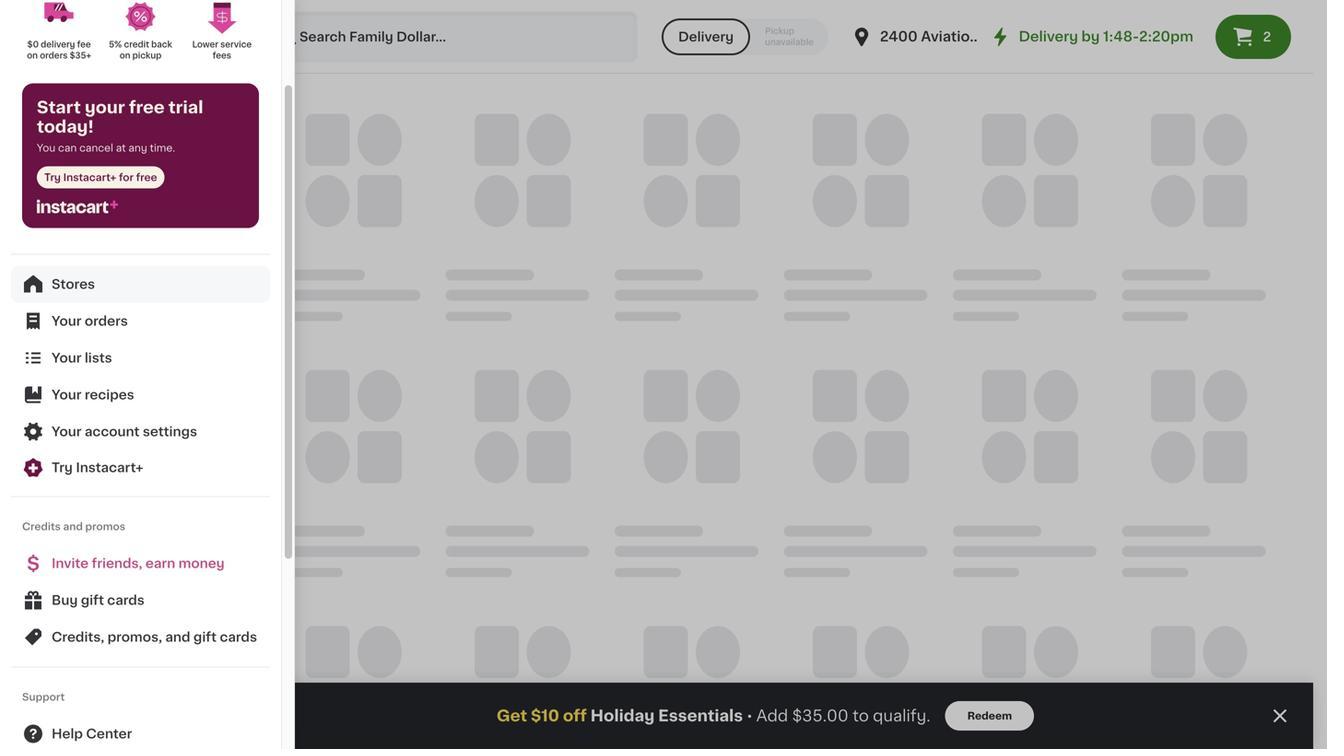 Task type: vqa. For each thing, say whether or not it's contained in the screenshot.
"Home" corresponding to Home & Garden
yes



Task type: locate. For each thing, give the bounding box(es) containing it.
0 horizontal spatial design
[[354, 0, 400, 12]]

& right the food in the left of the page
[[59, 364, 70, 377]]

instacart+ down auto link
[[76, 461, 144, 474]]

ct right 5
[[624, 53, 635, 63]]

cards
[[107, 594, 145, 607], [220, 631, 257, 644]]

4 your from the top
[[52, 425, 82, 438]]

& for accessories
[[77, 276, 88, 289]]

your inside your orders link
[[52, 315, 82, 328]]

pricing
[[90, 159, 127, 169]]

1 horizontal spatial design
[[523, 0, 569, 12]]

2 design from the left
[[523, 0, 569, 12]]

lists
[[85, 352, 112, 365]]

credits and promos
[[22, 522, 125, 532]]

& for garden
[[65, 469, 76, 482]]

design up kit
[[354, 0, 400, 12]]

& left garden
[[65, 469, 76, 482]]

delivery inside delivery by 1:48-2:20pm link
[[1019, 30, 1079, 43]]

1 horizontal spatial cards
[[220, 631, 257, 644]]

pets
[[22, 539, 52, 552]]

0 horizontal spatial ct
[[290, 35, 301, 46]]

baby
[[22, 715, 57, 727]]

2 your from the top
[[52, 352, 82, 365]]

0 vertical spatial home
[[22, 311, 62, 324]]

1 vertical spatial by
[[1082, 30, 1100, 43]]

1 horizontal spatial and
[[165, 631, 190, 644]]

orders
[[40, 52, 68, 60], [85, 315, 128, 328]]

goods
[[83, 136, 127, 148]]

baby care link
[[11, 703, 224, 739]]

buy
[[52, 594, 78, 607]]

auto link
[[11, 423, 224, 458]]

1 your from the top
[[52, 315, 82, 328]]

travel
[[277, 18, 314, 30]]

kitchen
[[22, 171, 74, 183]]

delivery
[[41, 41, 75, 49]]

gift up new year's shop
[[81, 594, 104, 607]]

apparel & accessories link
[[11, 265, 224, 300]]

electronics
[[22, 241, 97, 254]]

1 vertical spatial and
[[165, 631, 190, 644]]

1 vertical spatial try
[[52, 461, 73, 474]]

instacart+ down view
[[63, 172, 116, 183]]

0 vertical spatial ct
[[290, 35, 301, 46]]

try right try instacart+ image
[[52, 461, 73, 474]]

ct
[[290, 35, 301, 46], [624, 53, 635, 63]]

office & craft link
[[11, 89, 224, 124]]

2 home from the top
[[22, 469, 62, 482]]

credits, promos, and gift cards link
[[11, 619, 270, 656]]

& right apparel
[[77, 276, 88, 289]]

on inside $0 delivery fee on orders $35+
[[27, 52, 38, 60]]

design for window
[[523, 0, 569, 12]]

improvement
[[65, 311, 155, 324]]

delivery by 1:48-2:20pm link
[[990, 26, 1194, 48]]

supplies
[[77, 171, 135, 183], [104, 206, 162, 219]]

by left 1:48-
[[1082, 30, 1100, 43]]

instacart logo image
[[63, 26, 173, 48]]

home improvement & hardware
[[22, 311, 169, 342]]

center
[[86, 728, 132, 741]]

1 interiors from the left
[[277, 0, 330, 12]]

5% credit back on pickup
[[109, 41, 174, 60]]

year's
[[55, 609, 95, 622]]

1 horizontal spatial on
[[120, 52, 130, 60]]

stores link
[[11, 266, 270, 303]]

•
[[747, 709, 753, 724]]

free up dollar
[[129, 100, 165, 116]]

sporting goods link
[[11, 124, 224, 160]]

0 vertical spatial orders
[[40, 52, 68, 60]]

home & garden link
[[11, 458, 224, 493]]

3 your from the top
[[52, 389, 82, 402]]

orders inside $0 delivery fee on orders $35+
[[40, 52, 68, 60]]

care up account
[[84, 399, 115, 412]]

your down personal care
[[52, 425, 82, 438]]

highlighter,
[[642, 0, 716, 12]]

0 horizontal spatial on
[[27, 52, 38, 60]]

2 button
[[1216, 15, 1292, 59]]

0 horizontal spatial cards
[[107, 594, 145, 607]]

1 horizontal spatial interiors
[[446, 0, 500, 12]]

2400 aviation dr
[[880, 30, 1000, 43]]

0 horizontal spatial orders
[[40, 52, 68, 60]]

and right credits
[[63, 522, 83, 532]]

0 horizontal spatial interiors
[[277, 0, 330, 12]]

home down auto
[[22, 469, 62, 482]]

on down 5%
[[120, 52, 130, 60]]

instacart plus image
[[37, 200, 118, 213]]

1 vertical spatial home
[[22, 469, 62, 482]]

assorted
[[641, 18, 700, 30]]

1 horizontal spatial ct
[[624, 53, 635, 63]]

0 vertical spatial supplies
[[77, 171, 135, 183]]

& down stores link
[[158, 311, 169, 324]]

treatment tracker modal dialog
[[240, 683, 1314, 750]]

sheer
[[507, 18, 545, 30]]

by
[[503, 0, 520, 12], [1082, 30, 1100, 43]]

dr
[[983, 30, 1000, 43]]

0 horizontal spatial and
[[63, 522, 83, 532]]

by inside the interiors by design charcoal sheer window panels
[[503, 0, 520, 12]]

1 vertical spatial care
[[60, 715, 92, 727]]

delivery inside delivery button
[[679, 30, 734, 43]]

0 vertical spatial and
[[63, 522, 83, 532]]

design inside the interiors by design charcoal sheer window panels
[[523, 0, 569, 12]]

beverages
[[61, 679, 131, 692]]

1 on from the left
[[27, 52, 38, 60]]

try
[[44, 172, 61, 183], [52, 461, 73, 474]]

pets link
[[11, 528, 224, 563]]

& inside home improvement & hardware
[[158, 311, 169, 324]]

& left gift
[[61, 206, 72, 219]]

interiors up the charcoal
[[446, 0, 500, 12]]

1 vertical spatial ct
[[624, 53, 635, 63]]

design up sheer on the top
[[523, 0, 569, 12]]

100% satisfaction guarantee
[[47, 177, 195, 188]]

interiors inside the interiors by design charcoal sheer window panels
[[446, 0, 500, 12]]

hanes
[[22, 644, 65, 657]]

adult beverages link
[[11, 668, 224, 703]]

time.
[[150, 143, 175, 153]]

all
[[194, 33, 207, 43]]

care up 'help'
[[60, 715, 92, 727]]

interiors
[[277, 0, 330, 12], [446, 0, 500, 12]]

redeem button
[[946, 702, 1035, 731]]

stores
[[209, 33, 242, 43]]

by up sheer on the top
[[503, 0, 520, 12]]

None search field
[[264, 11, 638, 63]]

home up hardware
[[22, 311, 62, 324]]

for
[[119, 172, 134, 183]]

1 home from the top
[[22, 311, 62, 324]]

2 on from the left
[[120, 52, 130, 60]]

care inside 'link'
[[84, 399, 115, 412]]

try down you
[[44, 172, 61, 183]]

1 vertical spatial orders
[[85, 315, 128, 328]]

your inside your recipes link
[[52, 389, 82, 402]]

1 horizontal spatial gift
[[194, 631, 217, 644]]

and inside "element"
[[165, 631, 190, 644]]

instacart+ for try instacart+ for free
[[63, 172, 116, 183]]

and right promos,
[[165, 631, 190, 644]]

friends,
[[92, 557, 142, 570]]

0 vertical spatial free
[[129, 100, 165, 116]]

design
[[354, 0, 400, 12], [523, 0, 569, 12]]

2400 aviation dr button
[[851, 11, 1000, 63]]

design inside interiors by design travel sewing kit 18 ct
[[354, 0, 400, 12]]

1 horizontal spatial by
[[1082, 30, 1100, 43]]

1 vertical spatial supplies
[[104, 206, 162, 219]]

your inside your account settings link
[[52, 425, 82, 438]]

your for your lists
[[52, 352, 82, 365]]

on inside the 5% credit back on pickup
[[120, 52, 130, 60]]

0 vertical spatial cards
[[107, 594, 145, 607]]

0 vertical spatial by
[[503, 0, 520, 12]]

credit
[[124, 41, 149, 49]]

1 horizontal spatial delivery
[[1019, 30, 1079, 43]]

0 vertical spatial try
[[44, 172, 61, 183]]

your inside your lists 'link'
[[52, 352, 82, 365]]

on down $0 on the top
[[27, 52, 38, 60]]

your for your recipes
[[52, 389, 82, 402]]

electronics link
[[11, 230, 224, 265]]

1 design from the left
[[354, 0, 400, 12]]

get $10 off holiday essentials • add $35.00 to qualify.
[[497, 709, 931, 724]]

your orders link
[[11, 303, 270, 340]]

$0
[[27, 41, 39, 49]]

you
[[37, 143, 56, 153]]

home
[[22, 311, 62, 324], [22, 469, 62, 482]]

2
[[1264, 30, 1272, 43]]

credits and promos element
[[11, 545, 270, 656]]

cards down money
[[220, 631, 257, 644]]

and
[[63, 522, 83, 532], [165, 631, 190, 644]]

cards up shop
[[107, 594, 145, 607]]

new year's shop
[[22, 609, 133, 622]]

apparel & accessories
[[22, 276, 173, 289]]

food & drink
[[22, 364, 109, 377]]

try for try instacart+ for free
[[44, 172, 61, 183]]

supplies down pricing
[[77, 171, 135, 183]]

any
[[129, 143, 147, 153]]

your lists link
[[11, 340, 270, 377]]

on
[[27, 52, 38, 60], [120, 52, 130, 60]]

garden
[[79, 469, 129, 482]]

sewing
[[318, 18, 365, 30]]

$0 delivery fee on orders $35+
[[27, 41, 93, 60]]

0 horizontal spatial gift
[[81, 594, 104, 607]]

lower
[[192, 41, 218, 49]]

0 horizontal spatial by
[[503, 0, 520, 12]]

0 horizontal spatial delivery
[[679, 30, 734, 43]]

gift right promos,
[[194, 631, 217, 644]]

2 interiors from the left
[[446, 0, 500, 12]]

on for 5%
[[120, 52, 130, 60]]

hanes link
[[11, 633, 224, 668]]

$35.00
[[793, 709, 849, 724]]

interiors up travel
[[277, 0, 330, 12]]

try for try instacart+
[[52, 461, 73, 474]]

ct right 18
[[290, 35, 301, 46]]

free down policy
[[136, 172, 157, 183]]

0 vertical spatial care
[[84, 399, 115, 412]]

qualify.
[[873, 709, 931, 724]]

your for your orders
[[52, 315, 82, 328]]

home inside home improvement & hardware
[[22, 311, 62, 324]]

interiors inside interiors by design travel sewing kit 18 ct
[[277, 0, 330, 12]]

supplies down 100% satisfaction guarantee
[[104, 206, 162, 219]]

help center
[[52, 728, 132, 741]]

your down hardware
[[52, 352, 82, 365]]

your up hardware
[[52, 315, 82, 328]]

at
[[116, 143, 126, 153]]

welcome dialog
[[0, 0, 295, 750]]

0 vertical spatial instacart+
[[63, 172, 116, 183]]

cancel
[[79, 143, 113, 153]]

free
[[129, 100, 165, 116], [136, 172, 157, 183]]

1 vertical spatial instacart+
[[76, 461, 144, 474]]

& up today!
[[67, 100, 78, 113]]

family dollar logo image
[[100, 96, 135, 131]]

your down 'food & drink'
[[52, 389, 82, 402]]

panels
[[446, 36, 489, 49]]

recipes
[[85, 389, 134, 402]]



Task type: describe. For each thing, give the bounding box(es) containing it.
& for drink
[[59, 364, 70, 377]]

new
[[22, 609, 52, 622]]

by for delivery
[[1082, 30, 1100, 43]]

account
[[85, 425, 140, 438]]

start your free trial today! you can cancel at any time.
[[37, 100, 203, 153]]

care for baby care
[[60, 715, 92, 727]]

delivery for delivery by 1:48-2:20pm
[[1019, 30, 1079, 43]]

satisfaction
[[78, 177, 139, 188]]

1 vertical spatial free
[[136, 172, 157, 183]]

2400
[[880, 30, 918, 43]]

money
[[178, 557, 225, 570]]

adult
[[22, 679, 58, 692]]

holiday
[[591, 709, 655, 724]]

buy gift cards
[[52, 594, 145, 607]]

your account settings link
[[11, 414, 270, 450]]

office & craft
[[22, 100, 116, 113]]

policy
[[129, 159, 161, 169]]

$10
[[531, 709, 560, 724]]

sporting goods
[[22, 136, 127, 148]]

promos
[[85, 522, 125, 532]]

shop
[[98, 609, 133, 622]]

new year's shop link
[[11, 598, 224, 633]]

help center link
[[11, 716, 270, 750]]

5%
[[109, 41, 122, 49]]

food
[[22, 364, 56, 377]]

supplies inside kitchen supplies link
[[77, 171, 135, 183]]

home & garden
[[22, 469, 129, 482]]

office
[[22, 100, 64, 113]]

instacart+ for try instacart+
[[76, 461, 144, 474]]

fee
[[77, 41, 91, 49]]

promos,
[[108, 631, 162, 644]]

fees
[[213, 52, 231, 60]]

care for personal care
[[84, 399, 115, 412]]

kit
[[368, 18, 386, 30]]

service
[[220, 41, 252, 49]]

free inside start your free trial today! you can cancel at any time.
[[129, 100, 165, 116]]

party & gift supplies
[[22, 206, 162, 219]]

ct inside interiors by design travel sewing kit 18 ct
[[290, 35, 301, 46]]

home for home improvement & hardware
[[22, 311, 62, 324]]

essentials
[[659, 709, 743, 724]]

design for kit
[[354, 0, 400, 12]]

& for craft
[[67, 100, 78, 113]]

personal
[[22, 399, 80, 412]]

service type group
[[662, 18, 829, 55]]

view pricing policy link
[[63, 157, 173, 171]]

aviation
[[921, 30, 979, 43]]

supplies inside the party & gift supplies link
[[104, 206, 162, 219]]

1 vertical spatial cards
[[220, 631, 257, 644]]

sales
[[22, 574, 58, 587]]

delivery for delivery
[[679, 30, 734, 43]]

(147)
[[683, 38, 708, 48]]

today!
[[37, 119, 94, 135]]

by for interiors
[[503, 0, 520, 12]]

support
[[22, 692, 65, 703]]

drink
[[73, 364, 109, 377]]

1 vertical spatial gift
[[194, 631, 217, 644]]

credits,
[[52, 631, 104, 644]]

kitchen supplies link
[[11, 160, 224, 195]]

view pricing policy
[[63, 159, 161, 169]]

$35+
[[70, 52, 91, 60]]

interiors for travel
[[277, 0, 330, 12]]

lower service fees
[[192, 41, 254, 60]]

try instacart+ link
[[11, 450, 270, 485]]

sales link
[[11, 563, 224, 598]]

try instacart+ image
[[22, 457, 44, 479]]

your for your account settings
[[52, 425, 82, 438]]

try instacart+ for free
[[44, 172, 157, 183]]

5
[[615, 53, 622, 63]]

view
[[63, 159, 88, 169]]

window
[[548, 18, 600, 30]]

your recipes link
[[11, 377, 270, 414]]

start
[[37, 100, 81, 116]]

family dollar
[[74, 137, 161, 150]]

tip,
[[615, 18, 638, 30]]

charcoal
[[446, 18, 504, 30]]

0 vertical spatial gift
[[81, 594, 104, 607]]

on for $0
[[27, 52, 38, 60]]

home for home & garden
[[22, 469, 62, 482]]

100% satisfaction guarantee button
[[29, 171, 206, 190]]

baby care
[[22, 715, 92, 727]]

5 ct
[[615, 53, 635, 63]]

try instacart+
[[52, 461, 144, 474]]

kitchen supplies
[[22, 171, 135, 183]]

interiors for charcoal
[[446, 0, 500, 12]]

food & drink link
[[11, 353, 224, 388]]

1:48-
[[1104, 30, 1140, 43]]

bic highlighter, chisel tip, assorted
[[615, 0, 760, 30]]

& for gift
[[61, 206, 72, 219]]

invite friends, earn money
[[52, 557, 225, 570]]

sporting
[[22, 136, 80, 148]]

1 horizontal spatial orders
[[85, 315, 128, 328]]

home improvement & hardware link
[[11, 300, 224, 353]]



